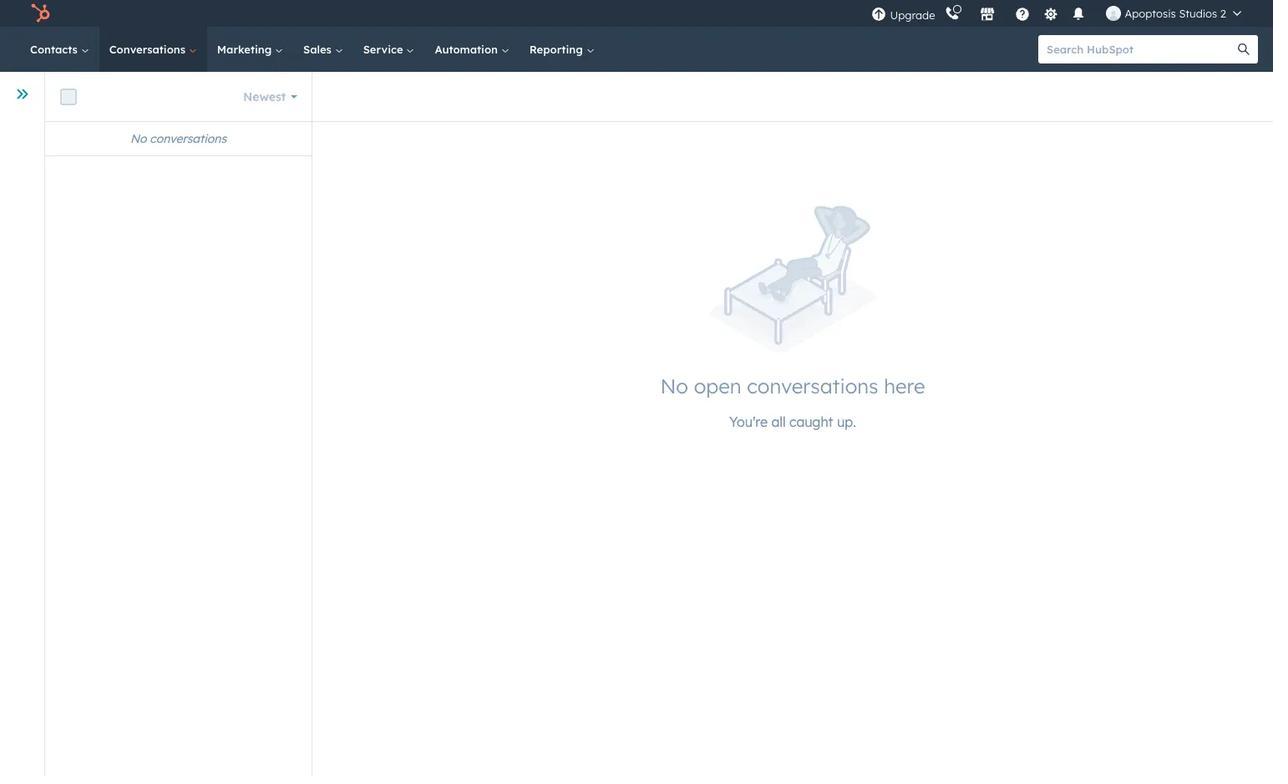 Task type: locate. For each thing, give the bounding box(es) containing it.
no
[[130, 131, 147, 146], [660, 374, 688, 399]]

contacts
[[30, 43, 81, 56]]

1 horizontal spatial no
[[660, 374, 688, 399]]

automation link
[[425, 27, 519, 72]]

service
[[363, 43, 406, 56]]

menu
[[870, 0, 1253, 27]]

help button
[[1009, 0, 1037, 27]]

Search HubSpot search field
[[1038, 35, 1243, 63]]

conversations link
[[99, 27, 207, 72]]

up.
[[837, 414, 856, 430]]

settings link
[[1040, 5, 1061, 22]]

all
[[771, 414, 786, 430]]

service link
[[353, 27, 425, 72]]

marketing
[[217, 43, 275, 56]]

contacts link
[[20, 27, 99, 72]]

2
[[1220, 7, 1226, 20]]

you're
[[729, 414, 768, 430]]

caught
[[789, 414, 833, 430]]

0 horizontal spatial no
[[130, 131, 147, 146]]

studios
[[1179, 7, 1217, 20]]

open
[[694, 374, 741, 399]]

marketplaces button
[[970, 0, 1005, 27]]

apoptosis studios 2
[[1125, 7, 1226, 20]]

conversations
[[109, 43, 189, 56]]

0 horizontal spatial conversations
[[150, 131, 227, 146]]

no open conversations here
[[660, 374, 925, 399]]

search button
[[1230, 35, 1258, 63]]

automation
[[435, 43, 501, 56]]

newest button
[[232, 80, 308, 113]]

marketing link
[[207, 27, 293, 72]]

help image
[[1015, 8, 1030, 23]]

hubspot image
[[30, 3, 50, 23]]

marketplaces image
[[980, 8, 995, 23]]

apoptosis
[[1125, 7, 1176, 20]]

you're all caught up.
[[729, 414, 856, 430]]

1 vertical spatial no
[[660, 374, 688, 399]]

notifications button
[[1065, 0, 1093, 27]]

conversations
[[150, 131, 227, 146], [747, 374, 879, 399]]

0 vertical spatial conversations
[[150, 131, 227, 146]]

1 vertical spatial conversations
[[747, 374, 879, 399]]

sales link
[[293, 27, 353, 72]]

0 vertical spatial no
[[130, 131, 147, 146]]



Task type: vqa. For each thing, say whether or not it's contained in the screenshot.
sixth GET from the bottom
no



Task type: describe. For each thing, give the bounding box(es) containing it.
newest
[[243, 89, 286, 104]]

calling icon image
[[945, 7, 960, 22]]

tara schultz image
[[1106, 6, 1122, 21]]

search image
[[1238, 43, 1250, 55]]

no conversations
[[130, 131, 227, 146]]

upgrade
[[890, 8, 935, 21]]

menu containing apoptosis studios 2
[[870, 0, 1253, 27]]

no for no conversations
[[130, 131, 147, 146]]

sales
[[303, 43, 335, 56]]

here
[[884, 374, 925, 399]]

reporting
[[529, 43, 586, 56]]

no open conversations here main content
[[45, 72, 1273, 776]]

calling icon button
[[939, 3, 967, 24]]

notifications image
[[1071, 8, 1086, 23]]

upgrade image
[[872, 7, 887, 22]]

no for no open conversations here
[[660, 374, 688, 399]]

hubspot link
[[20, 3, 63, 23]]

1 horizontal spatial conversations
[[747, 374, 879, 399]]

settings image
[[1043, 7, 1058, 22]]

reporting link
[[519, 27, 604, 72]]

apoptosis studios 2 button
[[1096, 0, 1251, 27]]



